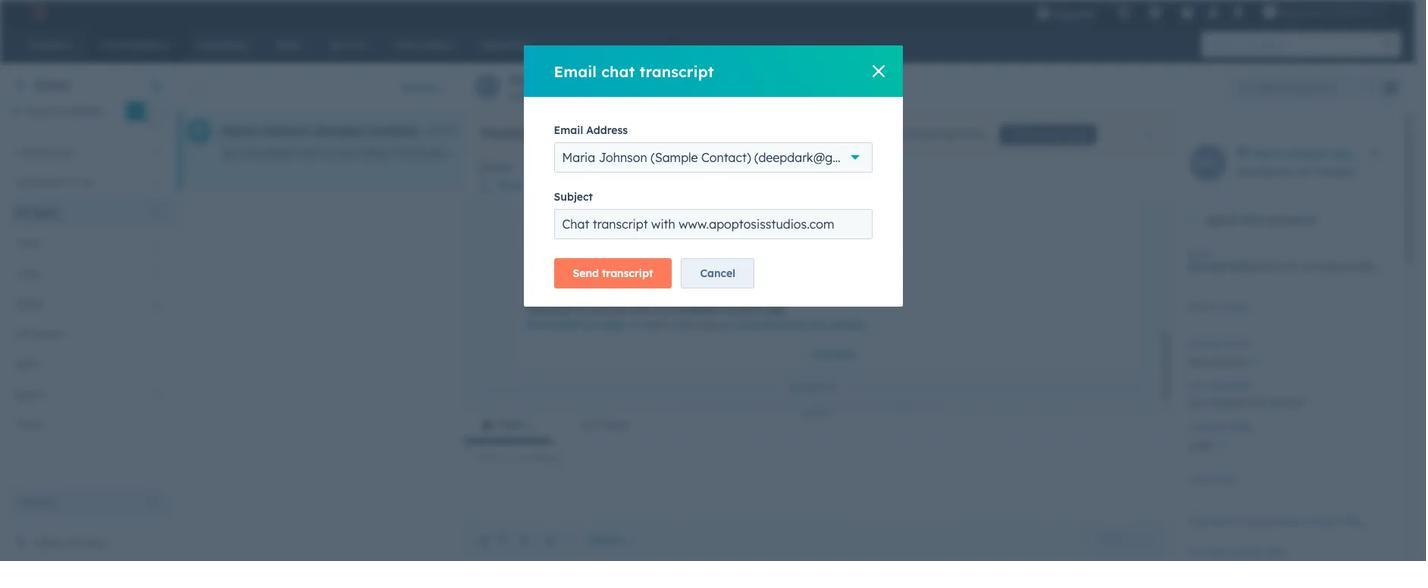 Task type: describe. For each thing, give the bounding box(es) containing it.
live chat from maria johnson (sample contact) with context you connected chat to your inbox.
from now on, any chats on your website will appear here. choose what you&#x27;d like to do next:

try it out 
send a test chat from any page where the tracking code is ins row
[[178, 111, 1216, 191]]

0 horizontal spatial test
[[564, 127, 583, 141]]

to left inbox. on the top left of page
[[323, 146, 334, 160]]

respond on the go with the hubspot mobile app download the app. or learn more about conversations on mobile.
[[526, 303, 867, 332]]

close
[[1254, 82, 1277, 93]]

with
[[629, 303, 652, 316]]

search button
[[1376, 32, 1402, 58]]

🎉 from now on, any chats on your website will appear here. choose what you'd like to do next:
[[526, 64, 987, 93]]

apoptosis studios 2 button
[[1255, 0, 1396, 24]]

(sample inside row
[[314, 124, 363, 139]]

3 manage from the top
[[526, 271, 567, 284]]

maria inside popup button
[[562, 150, 596, 165]]

0 vertical spatial a
[[554, 127, 561, 141]]

settings image
[[1207, 6, 1220, 20]]

see less
[[814, 348, 856, 362]]

will inside 🎉 from now on, any chats on your website will appear here. choose what you'd like to do next:
[[731, 80, 747, 93]]

on right yourself at the right bottom of page
[[844, 405, 855, 416]]

days
[[699, 89, 723, 103]]

0 horizontal spatial tara
[[497, 179, 521, 193]]

1 vertical spatial go to settings link
[[763, 271, 837, 284]]

about
[[702, 319, 731, 332]]

0 horizontal spatial team
[[570, 271, 596, 284]]

to right thread
[[796, 405, 805, 416]]

app.
[[603, 319, 627, 332]]

out
[[886, 146, 903, 160]]

your inside manage your team manage team member access and availability. go to settings
[[573, 255, 597, 268]]

lifecycle
[[1188, 422, 1225, 433]]

1 vertical spatial tara
[[1188, 356, 1209, 369]]

Last contacted text field
[[1188, 389, 1389, 413]]

sent
[[15, 358, 38, 372]]

do inside row
[[816, 146, 829, 160]]

send for send transcript
[[573, 267, 599, 281]]

reassigned
[[698, 405, 745, 416]]

inbox for inbox
[[35, 77, 71, 93]]

respond
[[526, 303, 572, 316]]

tracking inside button
[[1028, 129, 1063, 140]]

unassigned
[[15, 146, 74, 160]]

Phone number text field
[[1188, 300, 1389, 330]]

where inside row
[[1068, 146, 1098, 160]]

code up (deepdark@gmail.com)
[[784, 127, 809, 141]]

•
[[637, 89, 641, 103]]

tara schultz image
[[1264, 5, 1278, 19]]

of
[[676, 223, 687, 237]]

first deal created date
[[1188, 548, 1285, 559]]

2
[[1367, 6, 1373, 18]]

on left mobile.
[[812, 319, 825, 332]]

oct inside 'live chat from maria johnson (sample contact) with context you connected chat to your inbox.
from now on, any chats on your website will appear here. choose what you&#x27;d like to do next:

try it out 
send a test chat from any page where the tracking code is ins' row
[[427, 125, 442, 137]]

chat inside button
[[498, 419, 523, 432]]

8
[[690, 89, 696, 103]]

lead for lead
[[1188, 439, 1213, 453]]

your inside tracking code not installed alert
[[803, 128, 826, 141]]

upgrade
[[1054, 8, 1096, 20]]

email chat transcript dialog
[[524, 46, 903, 307]]

manage for manage your team manage team member access and availability. go to settings
[[526, 255, 569, 268]]

1 horizontal spatial maria johnson (sample contact)
[[1251, 147, 1427, 160]]

subject
[[554, 190, 593, 204]]

27
[[826, 382, 835, 394]]

1 vertical spatial hubspot
[[1313, 165, 1357, 179]]

install
[[663, 128, 694, 141]]

contact
[[1188, 338, 1222, 350]]

thread
[[765, 405, 794, 416]]

comment button
[[562, 410, 649, 444]]

contact owner
[[1188, 338, 1250, 350]]

(sample up salesperson @ hubspot
[[1334, 147, 1378, 160]]

page inside row
[[1039, 146, 1065, 160]]

automation.
[[701, 175, 762, 189]]

lifecycle stage
[[1188, 422, 1252, 433]]

get tracking code
[[1010, 129, 1087, 140]]

code inside button
[[1066, 129, 1087, 140]]

hubspot image
[[27, 3, 46, 21]]

and for chat
[[628, 223, 647, 237]]

email for email
[[15, 298, 43, 311]]

1 horizontal spatial schultz
[[1212, 356, 1248, 369]]

deepdark@gmail.com,
[[1188, 260, 1301, 274]]

maria inside maria johnson (sample contact) salesperson at hubspot • created 8 days ago
[[509, 72, 544, 87]]

code up maria johnson (sample contact) (deepdark@gmail.com)
[[760, 128, 785, 141]]

on up download the app. link
[[575, 303, 589, 316]]

code inside row
[[1164, 146, 1188, 160]]

inbox for inbox settings
[[33, 537, 63, 551]]

ins
[[1202, 146, 1216, 160]]

to left me
[[64, 176, 74, 190]]

and for team
[[681, 271, 700, 284]]

studios
[[1330, 6, 1365, 18]]

chat button
[[463, 410, 553, 444]]

help button
[[1175, 0, 1201, 24]]

next: inside 🎉 from now on, any chats on your website will appear here. choose what you'd like to do next:
[[963, 80, 987, 93]]

email chat transcript
[[554, 62, 714, 81]]

maria up salesperson @ hubspot
[[1251, 147, 1282, 160]]

0 vertical spatial tara schultz
[[497, 179, 563, 193]]

2 customize from the top
[[526, 223, 578, 237]]

processing
[[1253, 516, 1300, 528]]

inbox settings
[[33, 537, 107, 551]]

date
[[1266, 548, 1285, 559]]

manage your team manage team member access and availability. go to settings
[[526, 255, 837, 284]]

close conversation
[[1254, 82, 1335, 93]]

salesperson @ hubspot
[[1236, 165, 1357, 179]]

you're available image
[[12, 109, 18, 115]]

all for all open
[[15, 207, 29, 220]]

trash
[[15, 419, 42, 433]]

basis
[[1214, 516, 1236, 528]]

owner
[[1224, 338, 1250, 350]]

code left not
[[538, 126, 567, 141]]

october 27
[[788, 382, 835, 394]]

on inside tracking code not installed alert
[[788, 128, 800, 141]]

me
[[77, 176, 93, 190]]

website inside tracking code not installed alert
[[829, 128, 867, 141]]

data
[[1344, 516, 1364, 528]]

start
[[883, 128, 907, 141]]

appear inside 🎉 from now on, any chats on your website will appear here. choose what you'd like to do next:
[[750, 80, 786, 93]]

you for you reassigned this thread to yourself on oct 27, 2023 1:29 pm
[[680, 405, 696, 416]]

connected
[[243, 146, 295, 160]]

is inside row
[[1191, 146, 1199, 160]]

you're available
[[24, 105, 103, 118]]

app
[[764, 303, 785, 316]]

access
[[644, 271, 678, 284]]

chat inside dialog
[[602, 62, 635, 81]]

the inside row
[[1101, 146, 1117, 160]]

caret image
[[1185, 219, 1194, 223]]

1 vertical spatial tara schultz
[[1188, 356, 1248, 369]]

tracking inside row
[[1120, 146, 1161, 160]]

settings
[[66, 537, 107, 551]]

(sample inside popup button
[[651, 150, 698, 165]]

legal
[[1188, 516, 1211, 528]]

0 vertical spatial page
[[659, 127, 685, 141]]

actions button
[[9, 491, 168, 516]]

from inside 🎉 from now on, any chats on your website will appear here. choose what you'd like to do next:
[[526, 80, 552, 93]]

send for send
[[1102, 535, 1124, 546]]

0 vertical spatial transcript
[[640, 62, 714, 81]]

you connected chat to your inbox. from now on, any chats on your website will appear here. choose what you'd like to do next:  try it out  send a test chat from any page where the tracking code is ins
[[221, 146, 1216, 160]]

chats inside 'live chat from maria johnson (sample contact) with context you connected chat to your inbox.
from now on, any chats on your website will appear here. choose what you&#x27;d like to do next:

try it out 
send a test chat from any page where the tracking code is ins' row
[[487, 146, 515, 160]]

last
[[1188, 380, 1206, 391]]

at
[[572, 89, 583, 103]]

installed
[[595, 126, 648, 141]]

widget
[[639, 207, 675, 221]]

owner
[[479, 161, 513, 174]]

email for email deepdark@gmail.com, emailmaria@hubspot.com
[[1188, 249, 1211, 260]]

customize your chat widget customize the color and style of your chat widget. go to settings
[[526, 207, 854, 237]]

sent button
[[9, 350, 159, 380]]

style
[[650, 223, 673, 237]]

all open
[[15, 207, 58, 220]]

send group
[[1089, 529, 1160, 553]]

email deepdark@gmail.com, emailmaria@hubspot.com
[[1188, 249, 1427, 274]]

0 vertical spatial and
[[678, 175, 698, 189]]

Subject text field
[[554, 209, 873, 240]]

insert
[[589, 534, 622, 548]]

what inside 'live chat from maria johnson (sample contact) with context you connected chat to your inbox.
from now on, any chats on your website will appear here. choose what you&#x27;d like to do next:

try it out 
send a test chat from any page where the tracking code is ins' row
[[725, 146, 750, 160]]

here. inside 🎉 from now on, any chats on your website will appear here. choose what you'd like to do next:
[[789, 80, 813, 93]]

lead for lead status
[[1188, 475, 1209, 486]]

last contacted
[[1188, 380, 1252, 391]]

download
[[526, 319, 580, 332]]

now inside row
[[424, 146, 444, 160]]

or
[[630, 319, 642, 332]]

you for you connected chat to your inbox. from now on, any chats on your website will appear here. choose what you'd like to do next:  try it out  send a test chat from any page where the tracking code is ins
[[221, 146, 240, 160]]

about this contact
[[1206, 214, 1304, 228]]

1 vertical spatial salesperson
[[1236, 165, 1297, 179]]

contact) inside maria johnson (sample contact) salesperson at hubspot • created 8 days ago
[[654, 72, 706, 87]]

member
[[599, 271, 641, 284]]

marketplaces image
[[1149, 7, 1163, 20]]

you're
[[24, 105, 55, 118]]

created
[[1230, 548, 1263, 559]]

now inside 🎉 from now on, any chats on your website will appear here. choose what you'd like to do next:
[[555, 80, 576, 93]]

marketplaces button
[[1140, 0, 1172, 24]]

on, inside 🎉 from now on, any chats on your website will appear here. choose what you'd like to do next:
[[579, 80, 594, 93]]

closed
[[30, 328, 62, 342]]

johnson inside popup button
[[599, 150, 647, 165]]



Task type: vqa. For each thing, say whether or not it's contained in the screenshot.
List Box
no



Task type: locate. For each thing, give the bounding box(es) containing it.
0 vertical spatial like
[[914, 80, 931, 93]]

2 manage from the top
[[526, 255, 569, 268]]

1 vertical spatial now
[[424, 146, 444, 160]]

(sample inside maria johnson (sample contact) salesperson at hubspot • created 8 days ago
[[601, 72, 651, 87]]

0 horizontal spatial on,
[[447, 146, 463, 160]]

close image inside tracking code not installed alert
[[1144, 130, 1153, 139]]

created
[[647, 89, 687, 103]]

like up the receiving
[[914, 80, 931, 93]]

0 vertical spatial close image
[[873, 65, 885, 77]]

close image
[[873, 65, 885, 77], [1144, 130, 1153, 139]]

1 vertical spatial chat
[[498, 419, 523, 432]]

0 horizontal spatial is
[[812, 127, 820, 141]]

and inside manage your team manage team member access and availability. go to settings
[[681, 271, 700, 284]]

1 vertical spatial will
[[600, 146, 615, 160]]

website down not
[[558, 146, 597, 160]]

0 vertical spatial all
[[15, 207, 29, 220]]

and inside the customize your chat widget customize the color and style of your chat widget. go to settings
[[628, 223, 647, 237]]

0 vertical spatial go to settings link
[[780, 223, 854, 237]]

menu containing apoptosis studios 2
[[1026, 0, 1397, 24]]

1 vertical spatial 1
[[154, 207, 159, 220]]

1 vertical spatial and
[[628, 223, 647, 237]]

go inside manage your team manage team member access and availability. go to settings
[[763, 271, 778, 284]]

1 for to
[[154, 176, 159, 190]]

to inside tracking code not installed alert
[[870, 128, 880, 141]]

contact) inside popup button
[[702, 150, 751, 165]]

salesperson left @ on the top right
[[1236, 165, 1297, 179]]

0 vertical spatial appear
[[750, 80, 786, 93]]

hubspot for contact)
[[586, 89, 630, 103]]

available
[[58, 105, 103, 118]]

go inside the customize your chat widget customize the color and style of your chat widget. go to settings
[[780, 223, 795, 237]]

a left not
[[554, 127, 561, 141]]

the
[[721, 127, 737, 141], [697, 128, 713, 141], [1101, 146, 1117, 160], [581, 223, 597, 237], [592, 303, 609, 316], [655, 303, 672, 316], [583, 319, 600, 332]]

assigned
[[15, 176, 61, 190]]

settings inside the customize your chat widget customize the color and style of your chat widget. go to settings
[[812, 223, 854, 237]]

1 vertical spatial customize
[[526, 223, 578, 237]]

send transcript
[[573, 267, 653, 281]]

is left ins on the right top of the page
[[1191, 146, 1199, 160]]

you'd inside 🎉 from now on, any chats on your website will appear here. choose what you'd like to do next:
[[884, 80, 911, 93]]

1 vertical spatial inbox
[[33, 537, 63, 551]]

from inside row
[[395, 146, 421, 160]]

here. inside row
[[658, 146, 682, 160]]

chats left created
[[619, 80, 646, 93]]

close image for owner
[[1144, 130, 1153, 139]]

about this contact button
[[1173, 200, 1389, 241]]

on down the tracking
[[517, 146, 530, 160]]

this
[[1241, 214, 1260, 228], [747, 405, 763, 416]]

2 0 from the top
[[153, 298, 159, 311]]

tracking
[[740, 127, 781, 141], [716, 128, 757, 141], [1028, 129, 1063, 140], [1120, 146, 1161, 160]]

team up member
[[600, 255, 628, 268]]

this right about
[[1241, 214, 1260, 228]]

calling icon image
[[1118, 6, 1131, 20]]

tara schultz
[[497, 179, 563, 193], [1188, 356, 1248, 369]]

transcript inside the "send transcript" button
[[602, 267, 653, 281]]

test inside row
[[943, 146, 962, 160]]

0 vertical spatial is
[[812, 127, 820, 141]]

0 vertical spatial you'd
[[884, 80, 911, 93]]

0 vertical spatial 1
[[154, 176, 159, 190]]

next: down the installed.
[[832, 146, 856, 160]]

maria johnson (sample contact) link
[[1251, 144, 1427, 163]]

send button
[[1089, 529, 1137, 553]]

contacted
[[1209, 380, 1252, 391]]

send for send a test chat from any page where the tracking code is installed.
[[526, 127, 551, 141]]

conversation
[[1280, 82, 1335, 93]]

inbox settings link
[[33, 535, 107, 553]]

choose inside row
[[685, 146, 722, 160]]

1 horizontal spatial here.
[[789, 80, 813, 93]]

johnson up @ on the top right
[[1286, 147, 1331, 160]]

stage
[[1228, 422, 1252, 433]]

1 vertical spatial on,
[[447, 146, 463, 160]]

1 vertical spatial from
[[991, 146, 1014, 160]]

to up the receiving
[[934, 80, 944, 93]]

hubspot inside maria johnson (sample contact) salesperson at hubspot • created 8 days ago
[[586, 89, 630, 103]]

johnson inside maria johnson (sample contact) salesperson at hubspot • created 8 days ago
[[547, 72, 598, 87]]

go to settings link
[[780, 223, 854, 237], [763, 271, 837, 284]]

0 vertical spatial customize
[[526, 207, 581, 221]]

maria inside row
[[221, 124, 256, 139]]

1 horizontal spatial oct
[[858, 405, 873, 416]]

lead
[[1188, 439, 1213, 453], [1188, 475, 1209, 486]]

0 vertical spatial will
[[731, 80, 747, 93]]

email for email address
[[554, 124, 583, 137]]

tracking
[[479, 126, 534, 141]]

contact) inside row
[[367, 124, 418, 139]]

choose inside 🎉 from now on, any chats on your website will appear here. choose what you'd like to do next:
[[816, 80, 853, 93]]

upgrade image
[[1037, 7, 1051, 20]]

learn
[[645, 319, 670, 332]]

newest button
[[391, 72, 460, 103]]

email down caret icon
[[1188, 249, 1211, 260]]

what
[[856, 80, 881, 93], [725, 146, 750, 160]]

1 horizontal spatial this
[[1241, 214, 1260, 228]]

you left connected
[[221, 146, 240, 160]]

0 vertical spatial here.
[[789, 80, 813, 93]]

1 vertical spatial from
[[395, 146, 421, 160]]

3 0 from the top
[[153, 389, 159, 402]]

send inside group
[[1102, 535, 1124, 546]]

tara schultz button up last contacted text box
[[1188, 347, 1389, 372]]

0 vertical spatial on,
[[579, 80, 594, 93]]

chats up owner
[[487, 146, 515, 160]]

from left at
[[526, 80, 552, 93]]

1
[[154, 176, 159, 190], [154, 207, 159, 220], [154, 237, 159, 251]]

0 vertical spatial from
[[611, 127, 635, 141]]

1 customize from the top
[[526, 207, 581, 221]]

0 vertical spatial this
[[1241, 214, 1260, 228]]

do up chats.
[[947, 80, 960, 93]]

hubspot for go
[[676, 303, 722, 316]]

appear right ago
[[750, 80, 786, 93]]

you reassigned this thread to yourself on oct 27, 2023 1:29 pm
[[680, 405, 944, 416]]

from right not
[[611, 127, 635, 141]]

1 vertical spatial choose
[[685, 146, 722, 160]]

website inside row
[[558, 146, 597, 160]]

go to settings link up app
[[763, 271, 837, 284]]

any
[[597, 80, 616, 93], [638, 127, 656, 141], [466, 146, 484, 160], [1017, 146, 1036, 160]]

0 vertical spatial where
[[688, 127, 718, 141]]

chats inside 🎉 from now on, any chats on your website will appear here. choose what you'd like to do next:
[[619, 80, 646, 93]]

on right '•'
[[649, 80, 662, 93]]

and up the customize your chat widget customize the color and style of your chat widget. go to settings
[[678, 175, 698, 189]]

hubspot inside 'respond on the go with the hubspot mobile app download the app. or learn more about conversations on mobile.'
[[676, 303, 722, 316]]

0 horizontal spatial chats
[[487, 146, 515, 160]]

the inside the customize your chat widget customize the color and style of your chat widget. go to settings
[[581, 223, 597, 237]]

1 vertical spatial chats
[[487, 146, 515, 160]]

page down get tracking code button
[[1039, 146, 1065, 160]]

schultz down tracking code not installed
[[524, 179, 563, 193]]

johnson
[[547, 72, 598, 87], [260, 124, 310, 139], [1286, 147, 1331, 160], [599, 150, 647, 165]]

hubspot link
[[18, 3, 57, 21]]

any inside 🎉 from now on, any chats on your website will appear here. choose what you'd like to do next:
[[597, 80, 616, 93]]

on, inside row
[[447, 146, 463, 160]]

0 horizontal spatial you
[[221, 146, 240, 160]]

website down the "🎉"
[[690, 80, 728, 93]]

is
[[812, 127, 820, 141], [1191, 146, 1199, 160]]

hubspot right at
[[586, 89, 630, 103]]

1 vertical spatial go
[[763, 271, 778, 284]]

phone number
[[1188, 302, 1250, 313]]

here.
[[789, 80, 813, 93], [658, 146, 682, 160]]

notifications image
[[1232, 7, 1246, 20]]

1 horizontal spatial appear
[[750, 80, 786, 93]]

where down get tracking code button
[[1068, 146, 1098, 160]]

tara schultz button for contact owner
[[1188, 347, 1389, 372]]

do down "install the tracking code on your website to start receiving chats."
[[816, 146, 829, 160]]

what inside 🎉 from now on, any chats on your website will appear here. choose what you'd like to do next:
[[856, 80, 881, 93]]

2 vertical spatial hubspot
[[676, 303, 722, 316]]

on inside 'live chat from maria johnson (sample contact) with context you connected chat to your inbox.
from now on, any chats on your website will appear here. choose what you&#x27;d like to do next:

try it out 
send a test chat from any page where the tracking code is ins' row
[[517, 146, 530, 160]]

appear
[[750, 80, 786, 93], [618, 146, 655, 160]]

1 vertical spatial close image
[[1144, 130, 1153, 139]]

test down chats.
[[943, 146, 962, 160]]

1 vertical spatial this
[[747, 405, 763, 416]]

1 vertical spatial next:
[[832, 146, 856, 160]]

salesperson inside maria johnson (sample contact) salesperson at hubspot • created 8 days ago
[[509, 89, 569, 103]]

see less button
[[798, 346, 856, 366]]

(sample up '•'
[[601, 72, 651, 87]]

maria johnson (sample contact) up connected
[[221, 124, 418, 139]]

1 horizontal spatial page
[[1039, 146, 1065, 160]]

(deepdark@gmail.com)
[[755, 150, 889, 165]]

email up at
[[554, 62, 597, 81]]

try
[[859, 146, 874, 160]]

choose down send a test chat from any page where the tracking code is installed.
[[685, 146, 722, 160]]

0 horizontal spatial close image
[[873, 65, 885, 77]]

and right access
[[681, 271, 700, 284]]

assigned to me
[[15, 176, 93, 190]]

color
[[600, 223, 625, 237]]

1 horizontal spatial tara
[[1188, 356, 1209, 369]]

1 horizontal spatial next:
[[963, 80, 987, 93]]

go up app
[[763, 271, 778, 284]]

like down "install the tracking code on your website to start receiving chats."
[[783, 146, 799, 160]]

less
[[836, 348, 856, 362]]

0 horizontal spatial oct
[[427, 125, 442, 137]]

to inside manage your team manage team member access and availability. go to settings
[[781, 271, 792, 284]]

0 vertical spatial oct
[[427, 125, 442, 137]]

where up you connected chat to your inbox. from now on, any chats on your website will appear here. choose what you'd like to do next:  try it out  send a test chat from any page where the tracking code is ins
[[688, 127, 718, 141]]

email down less
[[15, 298, 43, 311]]

go to settings link right the widget.
[[780, 223, 854, 237]]

(sample down install
[[651, 150, 698, 165]]

you'd inside 'live chat from maria johnson (sample contact) with context you connected chat to your inbox.
from now on, any chats on your website will appear here. choose what you&#x27;d like to do next:

try it out 
send a test chat from any page where the tracking code is ins' row
[[753, 146, 780, 160]]

to inside the customize your chat widget customize the color and style of your chat widget. go to settings
[[798, 223, 809, 237]]

status
[[1212, 475, 1238, 486]]

1 for open
[[154, 207, 159, 220]]

oct
[[427, 125, 442, 137], [858, 405, 873, 416]]

1 horizontal spatial website
[[690, 80, 728, 93]]

inbox inside "link"
[[33, 537, 63, 551]]

oct left the 27,
[[858, 405, 873, 416]]

number
[[1217, 302, 1250, 313]]

on inside 🎉 from now on, any chats on your website will appear here. choose what you'd like to do next:
[[649, 80, 662, 93]]

1 horizontal spatial salesperson
[[1236, 165, 1297, 179]]

widget.
[[740, 223, 777, 237]]

messaging
[[621, 175, 675, 189]]

0 horizontal spatial this
[[747, 405, 763, 416]]

will right days
[[731, 80, 747, 93]]

all for all closed
[[15, 328, 27, 342]]

here. down install
[[658, 146, 682, 160]]

from inside row
[[991, 146, 1014, 160]]

1 vertical spatial transcript
[[602, 267, 653, 281]]

0 for 1
[[153, 146, 159, 160]]

2 1 from the top
[[154, 207, 159, 220]]

0 vertical spatial schultz
[[524, 179, 563, 193]]

about
[[1206, 214, 1238, 228]]

1 horizontal spatial now
[[555, 80, 576, 93]]

0 horizontal spatial from
[[611, 127, 635, 141]]

you left reassigned
[[680, 405, 696, 416]]

maria johnson (sample contact) (deepdark@gmail.com)
[[562, 150, 889, 165]]

0 vertical spatial tara schultz button
[[476, 174, 573, 197]]

any up owner
[[466, 146, 484, 160]]

0 horizontal spatial like
[[783, 146, 799, 160]]

to up it
[[870, 128, 880, 141]]

what up automation.
[[725, 146, 750, 160]]

1 vertical spatial what
[[725, 146, 750, 160]]

your inside 🎉 from now on, any chats on your website will appear here. choose what you'd like to do next:
[[665, 80, 687, 93]]

tracking code not installed
[[479, 126, 648, 141]]

newest
[[400, 81, 439, 94]]

any right at
[[597, 80, 616, 93]]

cancel button
[[681, 259, 755, 289]]

0 horizontal spatial here.
[[658, 146, 682, 160]]

lead down lifecycle
[[1188, 439, 1213, 453]]

will inside row
[[600, 146, 615, 160]]

send inside row
[[906, 146, 931, 160]]

next:
[[963, 80, 987, 93], [832, 146, 856, 160]]

to right the widget.
[[798, 223, 809, 237]]

insert button
[[579, 526, 642, 556]]

Search HubSpot search field
[[1202, 32, 1388, 58]]

transcript up created
[[640, 62, 714, 81]]

install the tracking code on your website to start receiving chats.
[[663, 128, 988, 141]]

download the app. link
[[526, 319, 627, 332]]

maria up the tracking
[[509, 72, 544, 87]]

0 vertical spatial maria johnson (sample contact)
[[221, 124, 418, 139]]

notifications button
[[1226, 0, 1252, 24]]

appear down installed
[[618, 146, 655, 160]]

1 horizontal spatial hubspot
[[676, 303, 722, 316]]

maria down not
[[562, 150, 596, 165]]

lead inside popup button
[[1188, 439, 1213, 453]]

1 vertical spatial oct
[[858, 405, 873, 416]]

menu
[[1026, 0, 1397, 24]]

1 0 from the top
[[153, 146, 159, 160]]

send a test chat from any page where the tracking code is installed.
[[526, 127, 870, 141]]

code left ins on the right top of the page
[[1164, 146, 1188, 160]]

hubspot up more
[[676, 303, 722, 316]]

go
[[780, 223, 795, 237], [763, 271, 778, 284]]

send inside "email chat transcript" dialog
[[573, 267, 599, 281]]

next: inside row
[[832, 146, 856, 160]]

1 vertical spatial page
[[1039, 146, 1065, 160]]

1 vertical spatial schultz
[[1212, 356, 1248, 369]]

you
[[221, 146, 240, 160], [680, 405, 696, 416]]

settings down (deepdark@gmail.com)
[[812, 223, 854, 237]]

website inside 🎉 from now on, any chats on your website will appear here. choose what you'd like to do next:
[[690, 80, 728, 93]]

0 vertical spatial inbox
[[35, 77, 71, 93]]

1 vertical spatial here.
[[658, 146, 682, 160]]

all inside button
[[15, 328, 27, 342]]

close conversation button
[[1227, 75, 1348, 100]]

is up (deepdark@gmail.com)
[[812, 127, 820, 141]]

send transcript button
[[554, 259, 672, 289]]

maria
[[509, 72, 544, 87], [221, 124, 256, 139], [1251, 147, 1282, 160], [562, 150, 596, 165]]

0 vertical spatial team
[[600, 255, 628, 268]]

main content
[[178, 0, 1427, 562]]

0 horizontal spatial page
[[659, 127, 685, 141]]

menu item
[[1107, 0, 1110, 24]]

first
[[1188, 548, 1207, 559]]

1 all from the top
[[15, 207, 29, 220]]

tara schultz down owner
[[497, 179, 563, 193]]

this inside dropdown button
[[1241, 214, 1260, 228]]

spam
[[15, 389, 44, 402]]

1 horizontal spatial choose
[[816, 80, 853, 93]]

johnson inside row
[[260, 124, 310, 139]]

appear inside row
[[618, 146, 655, 160]]

you'd up start
[[884, 80, 911, 93]]

1 vertical spatial where
[[1068, 146, 1098, 160]]

salesperson left at
[[509, 89, 569, 103]]

0 vertical spatial manage
[[526, 175, 567, 189]]

like inside row
[[783, 146, 799, 160]]

0 horizontal spatial go
[[763, 271, 778, 284]]

1 manage from the top
[[526, 175, 567, 189]]

on, up "email address"
[[579, 80, 594, 93]]

website
[[690, 80, 728, 93], [829, 128, 867, 141], [558, 146, 597, 160]]

0 horizontal spatial hubspot
[[586, 89, 630, 103]]

1 1 from the top
[[154, 176, 159, 190]]

1 vertical spatial like
[[783, 146, 799, 160]]

help image
[[1181, 7, 1195, 20]]

johnson up connected
[[260, 124, 310, 139]]

this left thread
[[747, 405, 763, 416]]

First deal created date text field
[[1188, 557, 1389, 562]]

hubspot
[[586, 89, 630, 103], [1313, 165, 1357, 179], [676, 303, 722, 316]]

maria johnson (sample contact) salesperson at hubspot • created 8 days ago
[[509, 72, 745, 103]]

now down oct 19
[[424, 146, 444, 160]]

inbox up you're available
[[35, 77, 71, 93]]

a
[[554, 127, 561, 141], [934, 146, 941, 160]]

email for email chat transcript
[[554, 62, 597, 81]]

and
[[678, 175, 698, 189], [628, 223, 647, 237], [681, 271, 700, 284]]

a inside row
[[934, 146, 941, 160]]

choose up the installed.
[[816, 80, 853, 93]]

main content containing maria johnson (sample contact)
[[178, 0, 1427, 562]]

mobile
[[725, 303, 761, 316]]

1 vertical spatial maria johnson (sample contact)
[[1251, 147, 1427, 160]]

1 horizontal spatial team
[[600, 255, 628, 268]]

any down get
[[1017, 146, 1036, 160]]

settings up conversations on mobile. link
[[795, 271, 837, 284]]

code
[[538, 126, 567, 141], [784, 127, 809, 141], [760, 128, 785, 141], [1066, 129, 1087, 140], [1164, 146, 1188, 160]]

1 horizontal spatial where
[[1068, 146, 1098, 160]]

like
[[914, 80, 931, 93], [783, 146, 799, 160]]

0 horizontal spatial next:
[[832, 146, 856, 160]]

0 horizontal spatial chat
[[15, 237, 39, 251]]

to inside 🎉 from now on, any chats on your website will appear here. choose what you'd like to do next:
[[934, 80, 944, 93]]

what up the installed.
[[856, 80, 881, 93]]

1 vertical spatial appear
[[618, 146, 655, 160]]

any left install
[[638, 127, 656, 141]]

apoptosis
[[1281, 6, 1327, 18]]

1 horizontal spatial test
[[943, 146, 962, 160]]

all left closed
[[15, 328, 27, 342]]

tracking code not installed alert
[[463, 111, 1172, 156]]

from right inbox. on the top left of page
[[395, 146, 421, 160]]

settings inside manage your team manage team member access and availability. go to settings
[[795, 271, 837, 284]]

2 lead from the top
[[1188, 475, 1209, 486]]

and left style
[[628, 223, 647, 237]]

team left member
[[570, 271, 596, 284]]

tara schultz down contact owner
[[1188, 356, 1248, 369]]

maria johnson (sample contact) up @ on the top right
[[1251, 147, 1427, 160]]

0 horizontal spatial a
[[554, 127, 561, 141]]

chat
[[15, 237, 39, 251], [498, 419, 523, 432]]

3 1 from the top
[[154, 237, 159, 251]]

go right the widget.
[[780, 223, 795, 237]]

tara schultz button for owner
[[476, 174, 573, 197]]

the inside tracking code not installed alert
[[697, 128, 713, 141]]

transcript up go
[[602, 267, 653, 281]]

close image inside "email chat transcript" dialog
[[873, 65, 885, 77]]

27,
[[875, 405, 886, 416]]

like inside 🎉 from now on, any chats on your website will appear here. choose what you'd like to do next:
[[914, 80, 931, 93]]

email inside email deepdark@gmail.com, emailmaria@hubspot.com
[[1188, 249, 1211, 260]]

0 vertical spatial settings
[[812, 223, 854, 237]]

1 vertical spatial lead
[[1188, 475, 1209, 486]]

trash button
[[9, 411, 159, 441]]

0 horizontal spatial salesperson
[[509, 89, 569, 103]]

manage for manage your chat messaging and automation.
[[526, 175, 567, 189]]

maria johnson (sample contact) inside row
[[221, 124, 418, 139]]

on
[[649, 80, 662, 93], [788, 128, 800, 141], [517, 146, 530, 160], [575, 303, 589, 316], [812, 319, 825, 332], [844, 405, 855, 416]]

send
[[526, 127, 551, 141], [906, 146, 931, 160], [573, 267, 599, 281], [1102, 535, 1124, 546]]

0 horizontal spatial do
[[816, 146, 829, 160]]

2 vertical spatial 0
[[153, 389, 159, 402]]

1 horizontal spatial is
[[1191, 146, 1199, 160]]

to up app
[[781, 271, 792, 284]]

here. up tracking code not installed alert
[[789, 80, 813, 93]]

lead left status
[[1188, 475, 1209, 486]]

on up (deepdark@gmail.com)
[[788, 128, 800, 141]]

you'd up automation.
[[753, 146, 780, 160]]

1 lead from the top
[[1188, 439, 1213, 453]]

tara schultz button down the tracking
[[476, 174, 573, 197]]

see
[[814, 348, 833, 362]]

0 for 0
[[153, 298, 159, 311]]

0 vertical spatial test
[[564, 127, 583, 141]]

ago
[[725, 89, 745, 103]]

to down "install the tracking code on your website to start receiving chats."
[[802, 146, 813, 160]]

1 vertical spatial website
[[829, 128, 867, 141]]

page down created
[[659, 127, 685, 141]]

1 horizontal spatial tara schultz
[[1188, 356, 1248, 369]]

group
[[1348, 75, 1403, 100]]

hubspot down the maria johnson (sample contact) link
[[1313, 165, 1357, 179]]

do inside 🎉 from now on, any chats on your website will appear here. choose what you'd like to do next:
[[947, 80, 960, 93]]

email down at
[[554, 124, 583, 137]]

0 horizontal spatial choose
[[685, 146, 722, 160]]

you inside 'live chat from maria johnson (sample contact) with context you connected chat to your inbox.
from now on, any chats on your website will appear here. choose what you&#x27;d like to do next:

try it out 
send a test chat from any page where the tracking code is ins' row
[[221, 146, 240, 160]]

close image for email address
[[873, 65, 885, 77]]

search image
[[1383, 39, 1394, 50]]

1 horizontal spatial on,
[[579, 80, 594, 93]]

2 all from the top
[[15, 328, 27, 342]]

1 vertical spatial you'd
[[753, 146, 780, 160]]



